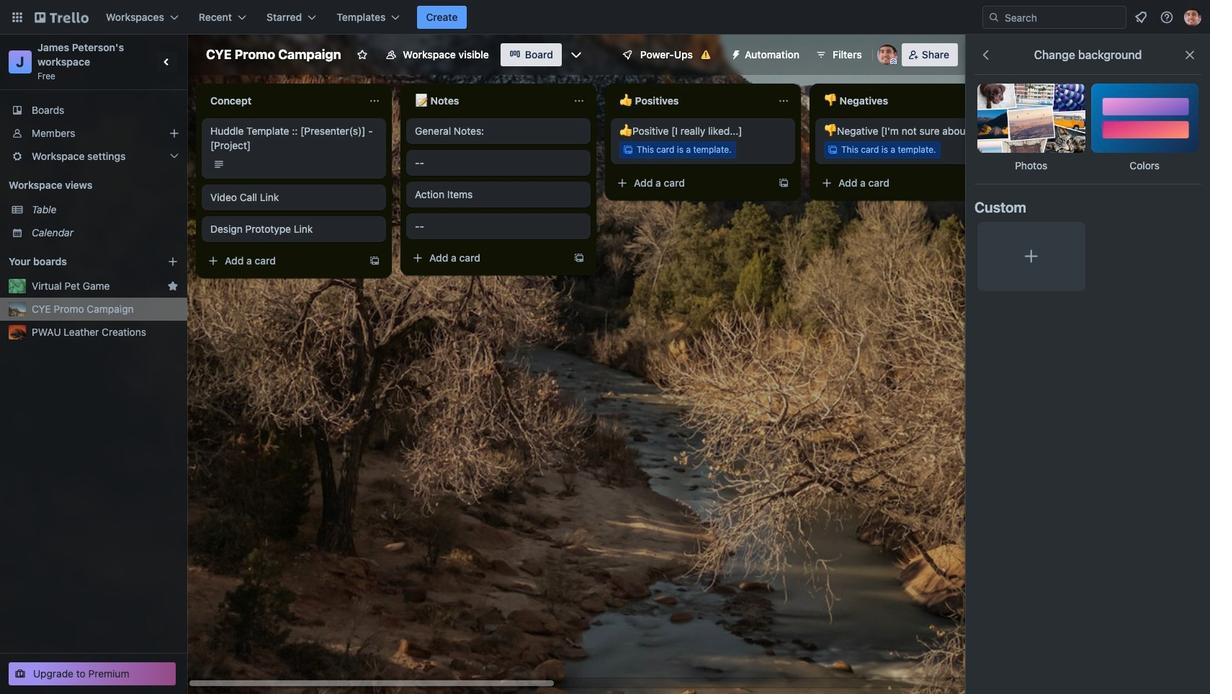 Task type: describe. For each thing, give the bounding box(es) containing it.
open information menu image
[[1160, 10, 1175, 25]]

james peterson (jamespeterson93) image
[[878, 45, 898, 65]]

back to home image
[[35, 6, 89, 29]]

create from template… image
[[574, 252, 585, 264]]

1 vertical spatial create from template… image
[[369, 255, 381, 267]]

james peterson (jamespeterson93) image
[[1185, 9, 1202, 26]]

customize views image
[[569, 48, 584, 62]]

star or unstar board image
[[357, 49, 369, 61]]

this member is an admin of this board. image
[[891, 58, 897, 65]]

0 vertical spatial create from template… image
[[778, 177, 790, 189]]

add board image
[[167, 256, 179, 267]]

Search field
[[1000, 7, 1127, 27]]

primary element
[[0, 0, 1211, 35]]

workspace navigation collapse icon image
[[157, 52, 177, 72]]



Task type: locate. For each thing, give the bounding box(es) containing it.
1 horizontal spatial create from template… image
[[778, 177, 790, 189]]

0 notifications image
[[1133, 9, 1150, 26]]

starred icon image
[[167, 280, 179, 292]]

None text field
[[202, 89, 363, 112], [816, 89, 977, 112], [202, 89, 363, 112], [816, 89, 977, 112]]

search image
[[989, 12, 1000, 23]]

create from template… image
[[778, 177, 790, 189], [369, 255, 381, 267]]

your boards with 3 items element
[[9, 253, 146, 270]]

None text field
[[407, 89, 568, 112], [611, 89, 773, 112], [407, 89, 568, 112], [611, 89, 773, 112]]

Board name text field
[[199, 43, 348, 66]]

sm image
[[725, 43, 745, 63]]

0 horizontal spatial create from template… image
[[369, 255, 381, 267]]



Task type: vqa. For each thing, say whether or not it's contained in the screenshot.
Customize views image
yes



